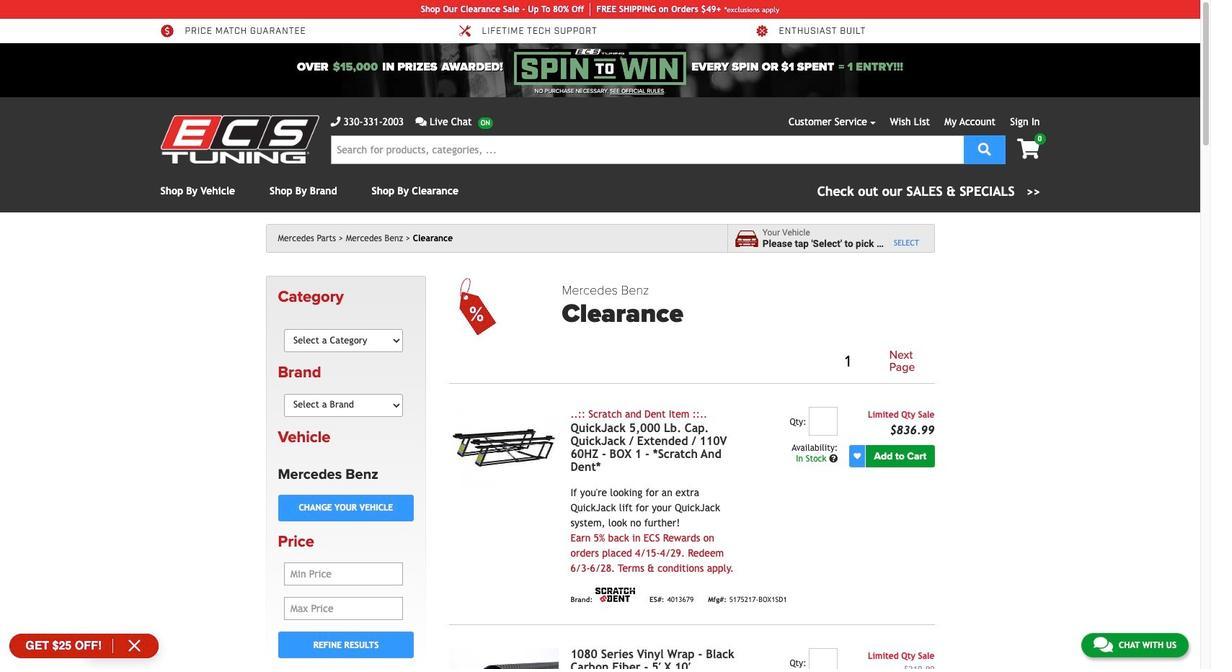 Task type: describe. For each thing, give the bounding box(es) containing it.
phone image
[[331, 117, 341, 127]]

es#4013679 - 5175217-box1sd1 - quickjack 5,000 lb. cap. quickjack / extended / 110v 60hz - box 1 - *scratch and dent* - if you're looking for an extra quickjack lift for your quickjack system, look no further! - scratch & dent - audi bmw volkswagen mercedes benz mini porsche image
[[449, 407, 559, 489]]

shopping cart image
[[1017, 139, 1040, 159]]

comments image
[[1094, 637, 1113, 654]]

es#2515498 - 1080cf12 - 1080 series vinyl wrap - black carbon fiber - 5 x 10 - features a slight gloss finish over the carbon fiber - 3m - audi bmw volkswagen mercedes benz mini porsche image
[[449, 649, 559, 670]]

Max Price number field
[[284, 598, 403, 621]]

question circle image
[[829, 455, 838, 463]]

ecs tuning image
[[160, 115, 319, 164]]

search image
[[978, 142, 991, 155]]

Search text field
[[331, 136, 964, 164]]



Task type: locate. For each thing, give the bounding box(es) containing it.
add to wish list image
[[854, 453, 861, 460]]

ecs tuning 'spin to win' contest logo image
[[514, 49, 686, 85]]

scratch & dent - corporate logo image
[[596, 588, 635, 603]]

paginated product list navigation navigation
[[562, 347, 935, 378]]

Min Price number field
[[284, 563, 403, 586]]

comments image
[[415, 117, 427, 127]]

None number field
[[809, 407, 838, 436], [809, 649, 838, 670], [809, 407, 838, 436], [809, 649, 838, 670]]



Task type: vqa. For each thing, say whether or not it's contained in the screenshot.
leftmost Comments image
yes



